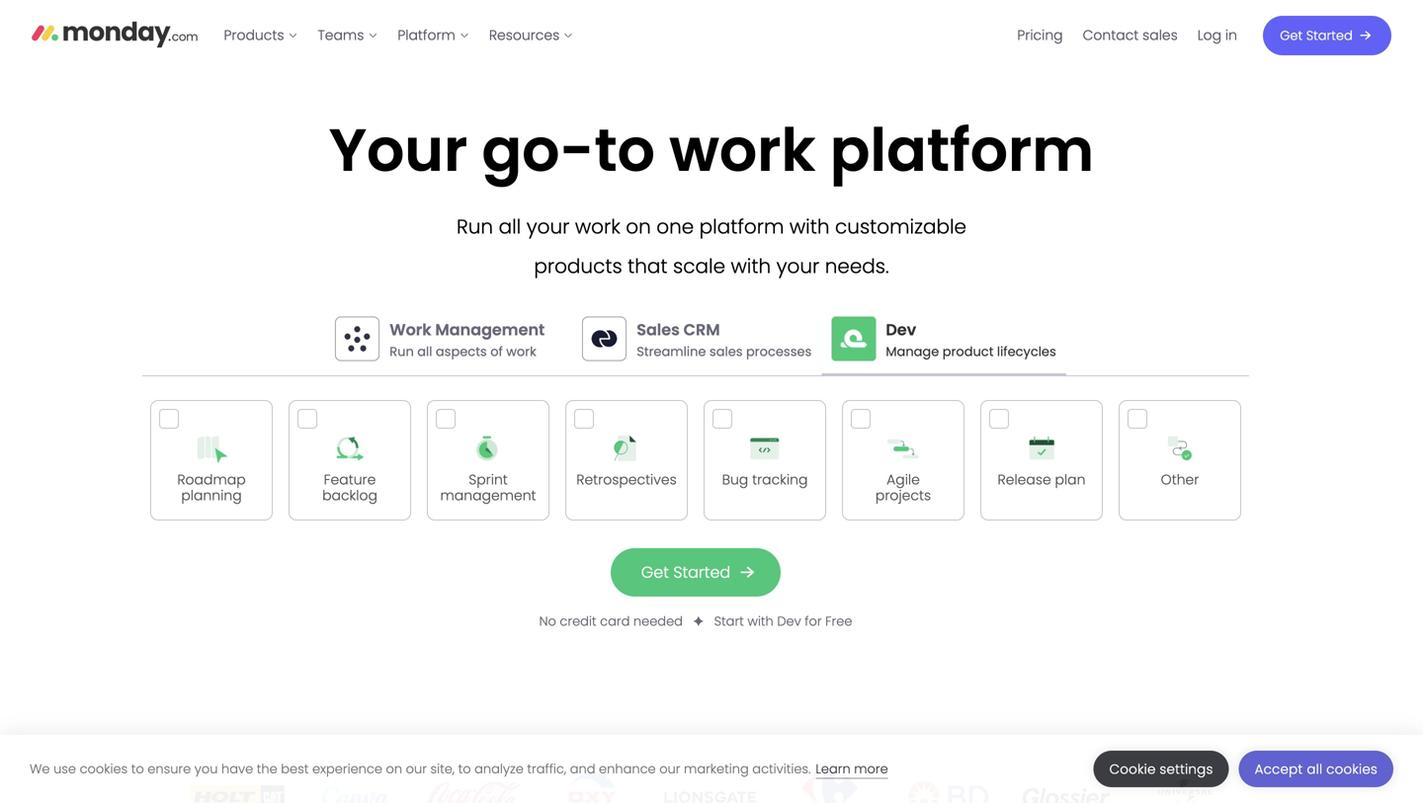 Task type: describe. For each thing, give the bounding box(es) containing it.
teams link
[[308, 20, 388, 51]]

retro image
[[607, 429, 647, 469]]

accept all cookies
[[1255, 761, 1379, 779]]

sprint management
[[441, 471, 537, 506]]

bd image
[[902, 776, 997, 804]]

canva image
[[309, 787, 403, 804]]

0 vertical spatial with
[[790, 213, 830, 241]]

0 vertical spatial platform
[[830, 109, 1095, 192]]

use
[[53, 761, 76, 779]]

manage
[[886, 343, 940, 361]]

for
[[805, 613, 822, 631]]

work management run all aspects of work
[[390, 319, 545, 361]]

you
[[195, 761, 218, 779]]

run all your work on one platform with customizable
[[457, 213, 967, 241]]

started for left the get started button
[[674, 562, 731, 584]]

the
[[257, 761, 278, 779]]

projects
[[876, 487, 932, 506]]

marketing
[[684, 761, 749, 779]]

products
[[534, 252, 623, 280]]

roadmap planning
[[177, 471, 246, 506]]

scale
[[673, 252, 726, 280]]

1 vertical spatial get
[[642, 562, 669, 584]]

needs.
[[825, 252, 890, 280]]

that
[[628, 252, 668, 280]]

product
[[943, 343, 994, 361]]

one
[[657, 213, 694, 241]]

more
[[855, 761, 889, 779]]

dev manage product lifecycles
[[886, 319, 1057, 361]]

sprint
[[469, 471, 508, 490]]

2 horizontal spatial to
[[595, 109, 656, 192]]

contact
[[1083, 26, 1139, 45]]

management
[[436, 319, 545, 341]]

your go-to work platform
[[329, 109, 1095, 192]]

resources link
[[479, 20, 584, 51]]

cookie settings button
[[1094, 752, 1230, 788]]

started for the get started button inside the 'main' element
[[1307, 27, 1354, 44]]

all for accept
[[1308, 761, 1323, 779]]

Roadmap planning checkbox
[[150, 400, 273, 521]]

in
[[1226, 26, 1238, 45]]

dev color image
[[832, 317, 876, 361]]

traffic,
[[527, 761, 567, 779]]

we
[[30, 761, 50, 779]]

site,
[[431, 761, 455, 779]]

products link
[[214, 20, 308, 51]]

lifecycles
[[998, 343, 1057, 361]]

all inside work management run all aspects of work
[[418, 343, 433, 361]]

0 horizontal spatial to
[[131, 761, 144, 779]]

universal music group image
[[1139, 780, 1234, 804]]

get started for left the get started button
[[642, 562, 731, 584]]

feature
[[324, 471, 376, 490]]

road image
[[192, 429, 232, 469]]

agile projects
[[876, 471, 932, 506]]

release image
[[1022, 429, 1062, 469]]

bug image
[[745, 429, 785, 469]]

coca cola image
[[427, 772, 522, 804]]

work for on
[[575, 213, 621, 241]]

Sprint management checkbox
[[427, 400, 550, 521]]

work inside work management run all aspects of work
[[507, 343, 537, 361]]

bug tracking
[[722, 471, 808, 490]]

monday.com logo image
[[32, 13, 198, 54]]

Retrospectives checkbox
[[566, 400, 688, 521]]

pricing link
[[1008, 20, 1074, 51]]

dev inside dev manage product lifecycles
[[886, 319, 917, 341]]

carrefour image
[[796, 770, 865, 804]]

credit
[[560, 613, 597, 631]]

planning
[[181, 487, 242, 506]]

tracking
[[753, 471, 808, 490]]

crm color image
[[583, 317, 627, 361]]

ensure
[[148, 761, 191, 779]]

have
[[222, 761, 253, 779]]

products
[[224, 26, 284, 45]]

contact sales link
[[1074, 20, 1188, 51]]

1 vertical spatial dev
[[778, 613, 802, 631]]

1 horizontal spatial run
[[457, 213, 494, 241]]

list containing products
[[214, 0, 584, 71]]

oxy image
[[564, 770, 622, 804]]

1 horizontal spatial to
[[458, 761, 471, 779]]

crm dark image
[[583, 317, 627, 361]]

log in link
[[1188, 20, 1248, 51]]

agile
[[887, 471, 921, 490]]

1 vertical spatial your
[[777, 252, 820, 280]]

aspects
[[436, 343, 487, 361]]

pricing
[[1018, 26, 1064, 45]]

feature backlog
[[322, 471, 378, 506]]

1 vertical spatial platform
[[700, 213, 785, 241]]

get started for the get started button inside the 'main' element
[[1281, 27, 1354, 44]]

0 vertical spatial on
[[626, 213, 651, 241]]

start
[[715, 613, 744, 631]]

platform
[[398, 26, 456, 45]]

projects image
[[884, 429, 924, 469]]

holtcat image
[[190, 786, 285, 804]]



Task type: vqa. For each thing, say whether or not it's contained in the screenshot.
GO TO MY ACCOUNT 'button'
no



Task type: locate. For each thing, give the bounding box(es) containing it.
to
[[595, 109, 656, 192], [131, 761, 144, 779], [458, 761, 471, 779]]

work
[[670, 109, 816, 192], [575, 213, 621, 241], [507, 343, 537, 361]]

get started button inside 'main' element
[[1264, 16, 1392, 55]]

wm color image
[[335, 317, 380, 361]]

resources
[[489, 26, 560, 45]]

get started button up no credit card needed   ✦   start with dev for free
[[611, 549, 781, 597]]

group
[[142, 392, 1250, 529]]

sales
[[1143, 26, 1179, 45], [710, 343, 743, 361]]

1 horizontal spatial get started
[[1281, 27, 1354, 44]]

backlog
[[322, 487, 378, 506]]

started right in
[[1307, 27, 1354, 44]]

log
[[1198, 26, 1222, 45]]

1 vertical spatial work
[[575, 213, 621, 241]]

Other checkbox
[[1119, 400, 1242, 521]]

get started
[[1281, 27, 1354, 44], [642, 562, 731, 584]]

our left 'site,'
[[406, 761, 427, 779]]

lionsgate image
[[665, 786, 759, 804]]

all inside 'button'
[[1308, 761, 1323, 779]]

0 vertical spatial your
[[527, 213, 570, 241]]

0 vertical spatial all
[[499, 213, 521, 241]]

1 horizontal spatial on
[[626, 213, 651, 241]]

management
[[441, 487, 537, 506]]

accept
[[1255, 761, 1304, 779]]

and
[[570, 761, 596, 779]]

1 horizontal spatial started
[[1307, 27, 1354, 44]]

get inside 'main' element
[[1281, 27, 1303, 44]]

0 vertical spatial get started
[[1281, 27, 1354, 44]]

0 horizontal spatial work
[[507, 343, 537, 361]]

best
[[281, 761, 309, 779]]

1 vertical spatial sales
[[710, 343, 743, 361]]

2 vertical spatial with
[[748, 613, 774, 631]]

cookies for all
[[1327, 761, 1379, 779]]

1 horizontal spatial get
[[1281, 27, 1303, 44]]

0 vertical spatial started
[[1307, 27, 1354, 44]]

dev up 'manage' on the top right of the page
[[886, 319, 917, 341]]

1 horizontal spatial work
[[575, 213, 621, 241]]

get started up no credit card needed   ✦   start with dev for free
[[642, 562, 731, 584]]

1 vertical spatial run
[[390, 343, 414, 361]]

glossier image
[[1021, 788, 1115, 804]]

retrospectives
[[577, 471, 677, 490]]

experience
[[312, 761, 383, 779]]

0 horizontal spatial all
[[418, 343, 433, 361]]

cookies right "use"
[[80, 761, 128, 779]]

0 horizontal spatial get started button
[[611, 549, 781, 597]]

0 horizontal spatial sales
[[710, 343, 743, 361]]

with right start
[[748, 613, 774, 631]]

dev dark image
[[832, 317, 876, 361]]

1 horizontal spatial cookies
[[1327, 761, 1379, 779]]

1 vertical spatial on
[[386, 761, 403, 779]]

started up ✦ at the bottom of the page
[[674, 562, 731, 584]]

platform up the 'products that scale with your needs.'
[[700, 213, 785, 241]]

crm
[[684, 319, 720, 341]]

other
[[1162, 471, 1200, 490]]

✦
[[694, 613, 704, 631]]

platform
[[830, 109, 1095, 192], [700, 213, 785, 241]]

all down go- on the top of page
[[499, 213, 521, 241]]

group containing roadmap planning
[[142, 392, 1250, 529]]

needed
[[634, 613, 683, 631]]

activities.
[[753, 761, 811, 779]]

1 vertical spatial get started button
[[611, 549, 781, 597]]

your
[[329, 109, 468, 192]]

0 horizontal spatial platform
[[700, 213, 785, 241]]

go-
[[482, 109, 595, 192]]

get started button right in
[[1264, 16, 1392, 55]]

our right enhance
[[660, 761, 681, 779]]

log in
[[1198, 26, 1238, 45]]

we use cookies to ensure you have the best experience on our site, to analyze traffic, and enhance our marketing activities. learn more
[[30, 761, 889, 779]]

release
[[998, 471, 1052, 490]]

sales down crm
[[710, 343, 743, 361]]

our
[[406, 761, 427, 779], [660, 761, 681, 779]]

1 horizontal spatial get started button
[[1264, 16, 1392, 55]]

settings
[[1160, 761, 1214, 779]]

0 vertical spatial get
[[1281, 27, 1303, 44]]

1 our from the left
[[406, 761, 427, 779]]

2 list from the left
[[1008, 0, 1248, 71]]

run inside work management run all aspects of work
[[390, 343, 414, 361]]

1 list from the left
[[214, 0, 584, 71]]

your
[[527, 213, 570, 241], [777, 252, 820, 280]]

cookies for use
[[80, 761, 128, 779]]

sales
[[637, 319, 680, 341]]

accept all cookies button
[[1240, 752, 1394, 788]]

work for platform
[[670, 109, 816, 192]]

get
[[1281, 27, 1303, 44], [642, 562, 669, 584]]

on
[[626, 213, 651, 241], [386, 761, 403, 779]]

work up run all your work on one platform with customizable
[[670, 109, 816, 192]]

get started button
[[1264, 16, 1392, 55], [611, 549, 781, 597]]

run
[[457, 213, 494, 241], [390, 343, 414, 361]]

0 vertical spatial sales
[[1143, 26, 1179, 45]]

cookies
[[80, 761, 128, 779], [1327, 761, 1379, 779]]

customizable
[[836, 213, 967, 241]]

cookie settings
[[1110, 761, 1214, 779]]

1 vertical spatial started
[[674, 562, 731, 584]]

Release plan checkbox
[[981, 400, 1104, 521]]

0 horizontal spatial get started
[[642, 562, 731, 584]]

Feature backlog checkbox
[[289, 400, 411, 521]]

0 vertical spatial dev
[[886, 319, 917, 341]]

0 horizontal spatial list
[[214, 0, 584, 71]]

roadmap
[[177, 471, 246, 490]]

sprint image
[[468, 429, 509, 469]]

no credit card needed   ✦   start with dev for free
[[540, 613, 853, 631]]

get started inside 'main' element
[[1281, 27, 1354, 44]]

backlog image
[[330, 429, 370, 469]]

cookie
[[1110, 761, 1157, 779]]

0 vertical spatial work
[[670, 109, 816, 192]]

other image
[[1161, 429, 1201, 469]]

processes
[[747, 343, 812, 361]]

of
[[491, 343, 503, 361]]

1 horizontal spatial dev
[[886, 319, 917, 341]]

card
[[600, 613, 630, 631]]

all down work at the left top
[[418, 343, 433, 361]]

all for run
[[499, 213, 521, 241]]

2 cookies from the left
[[1327, 761, 1379, 779]]

dev
[[886, 319, 917, 341], [778, 613, 802, 631]]

0 horizontal spatial cookies
[[80, 761, 128, 779]]

contact sales
[[1083, 26, 1179, 45]]

on left one
[[626, 213, 651, 241]]

plan
[[1056, 471, 1086, 490]]

0 horizontal spatial our
[[406, 761, 427, 779]]

analyze
[[475, 761, 524, 779]]

2 vertical spatial all
[[1308, 761, 1323, 779]]

1 horizontal spatial our
[[660, 761, 681, 779]]

learn more link
[[816, 761, 889, 780]]

2 horizontal spatial all
[[1308, 761, 1323, 779]]

1 horizontal spatial sales
[[1143, 26, 1179, 45]]

1 cookies from the left
[[80, 761, 128, 779]]

main element
[[214, 0, 1392, 71]]

no
[[540, 613, 557, 631]]

with up "needs."
[[790, 213, 830, 241]]

enhance
[[599, 761, 656, 779]]

dialog containing cookie settings
[[0, 736, 1424, 804]]

cookies inside accept all cookies 'button'
[[1327, 761, 1379, 779]]

get started right in
[[1281, 27, 1354, 44]]

get right in
[[1281, 27, 1303, 44]]

free
[[826, 613, 853, 631]]

sales crm streamline sales processes
[[637, 319, 812, 361]]

0 horizontal spatial dev
[[778, 613, 802, 631]]

list
[[214, 0, 584, 71], [1008, 0, 1248, 71]]

get up needed on the bottom left of page
[[642, 562, 669, 584]]

platform link
[[388, 20, 479, 51]]

started
[[1307, 27, 1354, 44], [674, 562, 731, 584]]

0 horizontal spatial get
[[642, 562, 669, 584]]

work right of
[[507, 343, 537, 361]]

bug
[[722, 471, 749, 490]]

0 vertical spatial get started button
[[1264, 16, 1392, 55]]

platform up customizable
[[830, 109, 1095, 192]]

products that scale with your needs.
[[534, 252, 890, 280]]

sales right contact
[[1143, 26, 1179, 45]]

your left "needs."
[[777, 252, 820, 280]]

release plan
[[998, 471, 1086, 490]]

started inside 'main' element
[[1307, 27, 1354, 44]]

list containing pricing
[[1008, 0, 1248, 71]]

2 vertical spatial work
[[507, 343, 537, 361]]

learn
[[816, 761, 851, 779]]

sales inside sales crm streamline sales processes
[[710, 343, 743, 361]]

1 vertical spatial with
[[731, 252, 771, 280]]

2 our from the left
[[660, 761, 681, 779]]

Agile projects checkbox
[[843, 400, 965, 521]]

on up canva image
[[386, 761, 403, 779]]

Bug tracking checkbox
[[704, 400, 827, 521]]

sales inside list
[[1143, 26, 1179, 45]]

with right scale
[[731, 252, 771, 280]]

0 horizontal spatial started
[[674, 562, 731, 584]]

dialog
[[0, 736, 1424, 804]]

0 vertical spatial run
[[457, 213, 494, 241]]

cookies right accept
[[1327, 761, 1379, 779]]

work
[[390, 319, 432, 341]]

teams
[[318, 26, 364, 45]]

0 horizontal spatial on
[[386, 761, 403, 779]]

1 horizontal spatial all
[[499, 213, 521, 241]]

work up 'products' on the left
[[575, 213, 621, 241]]

1 vertical spatial get started
[[642, 562, 731, 584]]

0 horizontal spatial your
[[527, 213, 570, 241]]

all right accept
[[1308, 761, 1323, 779]]

wm dark image
[[335, 317, 380, 361]]

your up 'products' on the left
[[527, 213, 570, 241]]

1 vertical spatial all
[[418, 343, 433, 361]]

1 horizontal spatial your
[[777, 252, 820, 280]]

streamline
[[637, 343, 707, 361]]

dev left for at bottom
[[778, 613, 802, 631]]

all
[[499, 213, 521, 241], [418, 343, 433, 361], [1308, 761, 1323, 779]]

1 horizontal spatial list
[[1008, 0, 1248, 71]]

2 horizontal spatial work
[[670, 109, 816, 192]]

0 horizontal spatial run
[[390, 343, 414, 361]]

1 horizontal spatial platform
[[830, 109, 1095, 192]]



